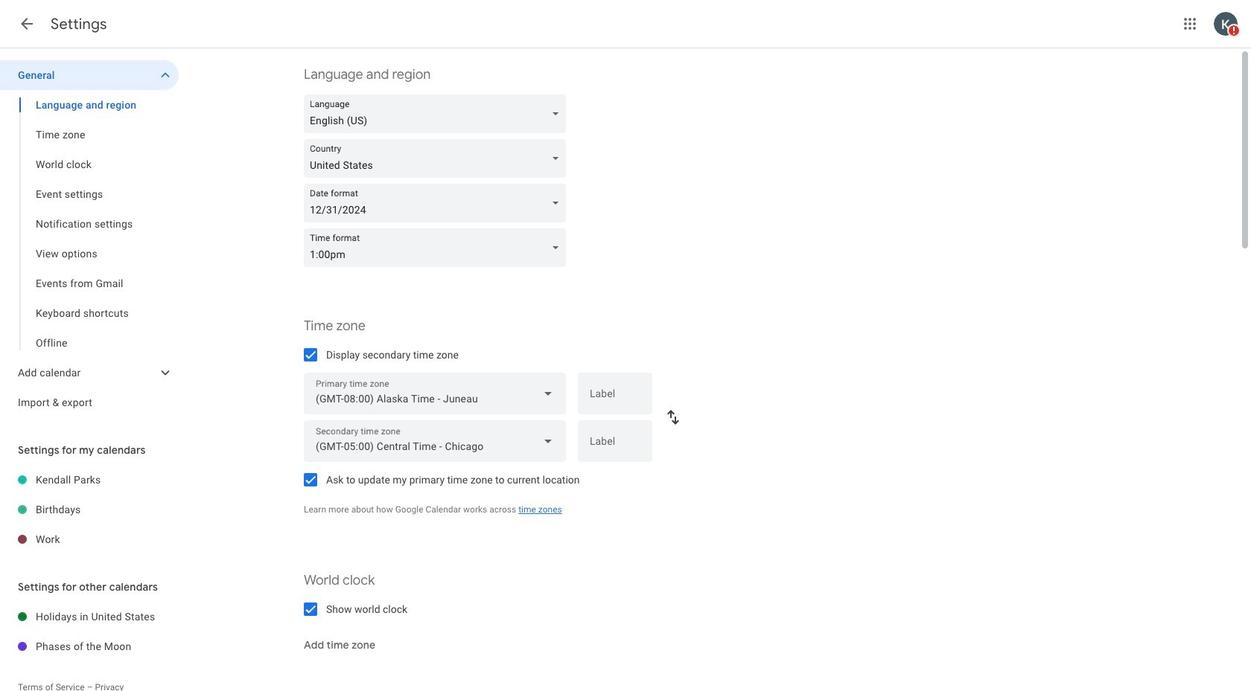 Task type: vqa. For each thing, say whether or not it's contained in the screenshot.
Swap time zones Icon
yes



Task type: locate. For each thing, give the bounding box(es) containing it.
group
[[0, 90, 179, 358]]

Label for primary time zone. text field
[[590, 389, 641, 410]]

swap time zones image
[[664, 409, 682, 427]]

work tree item
[[0, 525, 179, 555]]

Label for secondary time zone. text field
[[590, 436, 641, 457]]

heading
[[51, 15, 107, 34]]

kendall parks tree item
[[0, 466, 179, 495]]

2 vertical spatial tree
[[0, 603, 179, 662]]

None field
[[304, 95, 572, 133], [304, 139, 572, 178], [304, 184, 572, 223], [304, 229, 572, 267], [304, 373, 566, 415], [304, 421, 566, 463], [304, 95, 572, 133], [304, 139, 572, 178], [304, 184, 572, 223], [304, 229, 572, 267], [304, 373, 566, 415], [304, 421, 566, 463]]

1 vertical spatial tree
[[0, 466, 179, 555]]

general tree item
[[0, 60, 179, 90]]

tree
[[0, 60, 179, 418], [0, 466, 179, 555], [0, 603, 179, 662]]

1 tree from the top
[[0, 60, 179, 418]]

0 vertical spatial tree
[[0, 60, 179, 418]]



Task type: describe. For each thing, give the bounding box(es) containing it.
phases of the moon tree item
[[0, 632, 179, 662]]

3 tree from the top
[[0, 603, 179, 662]]

birthdays tree item
[[0, 495, 179, 525]]

go back image
[[18, 15, 36, 33]]

2 tree from the top
[[0, 466, 179, 555]]

holidays in united states tree item
[[0, 603, 179, 632]]



